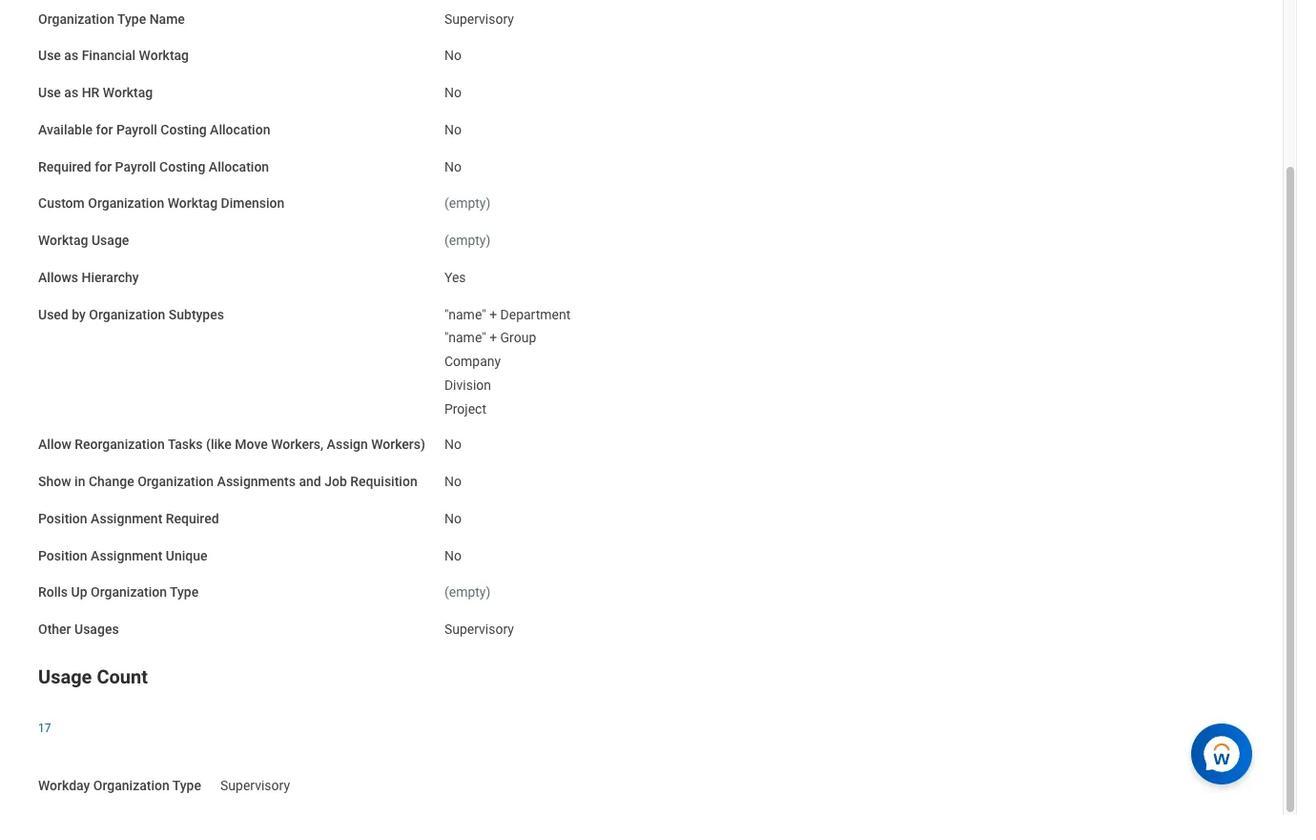 Task type: locate. For each thing, give the bounding box(es) containing it.
+ up "name" + group element
[[490, 307, 497, 323]]

department
[[501, 307, 571, 323]]

0 vertical spatial usage
[[92, 233, 129, 249]]

use
[[38, 48, 61, 64], [38, 85, 61, 101]]

workers)
[[371, 438, 426, 453]]

3 (empty) from the top
[[445, 586, 491, 601]]

supervisory for name
[[445, 11, 514, 27]]

supervisory element
[[445, 619, 514, 638], [220, 775, 290, 795]]

0 vertical spatial costing
[[161, 122, 207, 138]]

0 vertical spatial required
[[38, 159, 91, 175]]

no up available for payroll costing allocation element
[[445, 85, 462, 101]]

no up use as hr worktag element
[[445, 48, 462, 64]]

5 no from the top
[[445, 438, 462, 453]]

use as financial worktag
[[38, 48, 189, 64]]

usage
[[92, 233, 129, 249], [38, 667, 92, 690]]

as for financial
[[64, 48, 78, 64]]

1 + from the top
[[490, 307, 497, 323]]

required for payroll costing allocation element
[[445, 148, 462, 176]]

position up 'rolls'
[[38, 549, 87, 564]]

0 vertical spatial allocation
[[210, 122, 270, 138]]

0 vertical spatial payroll
[[116, 122, 157, 138]]

division element
[[445, 374, 491, 394]]

2 position from the top
[[38, 549, 87, 564]]

as for hr
[[64, 85, 78, 101]]

"name"
[[445, 307, 486, 323], [445, 331, 486, 346]]

by
[[72, 307, 86, 323]]

(empty)
[[445, 196, 491, 212], [445, 233, 491, 249], [445, 586, 491, 601]]

workers,
[[271, 438, 324, 453]]

1 vertical spatial payroll
[[115, 159, 156, 175]]

position assignment unique element
[[445, 537, 462, 566]]

0 vertical spatial (empty)
[[445, 196, 491, 212]]

financial
[[82, 48, 136, 64]]

usage up hierarchy
[[92, 233, 129, 249]]

payroll
[[116, 122, 157, 138], [115, 159, 156, 175]]

3 no from the top
[[445, 122, 462, 138]]

position
[[38, 512, 87, 527], [38, 549, 87, 564]]

4 no from the top
[[445, 159, 462, 175]]

no for required for payroll costing allocation
[[445, 159, 462, 175]]

costing up custom organization worktag dimension
[[159, 159, 205, 175]]

assignment up the "position assignment unique"
[[91, 512, 163, 527]]

7 no from the top
[[445, 512, 462, 527]]

1 (empty) from the top
[[445, 196, 491, 212]]

(empty) down required for payroll costing allocation element
[[445, 196, 491, 212]]

1 vertical spatial position
[[38, 549, 87, 564]]

workday assistant region
[[1192, 717, 1261, 785]]

1 vertical spatial usage
[[38, 667, 92, 690]]

no down position assignment required element
[[445, 549, 462, 564]]

organization type name
[[38, 11, 185, 27]]

2 no from the top
[[445, 85, 462, 101]]

0 vertical spatial "name"
[[445, 307, 486, 323]]

2 assignment from the top
[[91, 549, 163, 564]]

costing for available for payroll costing allocation
[[161, 122, 207, 138]]

1 use from the top
[[38, 48, 61, 64]]

organization down the "tasks"
[[138, 475, 214, 490]]

0 vertical spatial position
[[38, 512, 87, 527]]

rolls up organization type
[[38, 586, 199, 601]]

payroll down available for payroll costing allocation
[[115, 159, 156, 175]]

6 no from the top
[[445, 475, 462, 490]]

count
[[97, 667, 148, 690]]

for down use as hr worktag
[[96, 122, 113, 138]]

"name" + department "name" + group
[[445, 307, 571, 346]]

division project
[[445, 378, 491, 417]]

1 vertical spatial as
[[64, 85, 78, 101]]

0 vertical spatial for
[[96, 122, 113, 138]]

use up use as hr worktag
[[38, 48, 61, 64]]

1 no from the top
[[445, 48, 462, 64]]

usage down 'other'
[[38, 667, 92, 690]]

8 no from the top
[[445, 549, 462, 564]]

custom
[[38, 196, 85, 212]]

1 horizontal spatial required
[[166, 512, 219, 527]]

costing
[[161, 122, 207, 138], [159, 159, 205, 175]]

no up "show in change organization assignments and job requisition" element
[[445, 438, 462, 453]]

workday
[[38, 779, 90, 795]]

1 vertical spatial costing
[[159, 159, 205, 175]]

as
[[64, 48, 78, 64], [64, 85, 78, 101]]

allow reorganization tasks (like move workers, assign workers) element
[[445, 426, 462, 455]]

assignment
[[91, 512, 163, 527], [91, 549, 163, 564]]

1 vertical spatial use
[[38, 85, 61, 101]]

worktag right hr
[[103, 85, 153, 101]]

type
[[117, 11, 146, 27], [170, 586, 199, 601], [173, 779, 201, 795]]

costing up required for payroll costing allocation
[[161, 122, 207, 138]]

0 horizontal spatial required
[[38, 159, 91, 175]]

no up position assignment required element
[[445, 475, 462, 490]]

1 vertical spatial assignment
[[91, 549, 163, 564]]

as left financial
[[64, 48, 78, 64]]

0 vertical spatial supervisory
[[445, 11, 514, 27]]

organization
[[38, 11, 114, 27], [88, 196, 164, 212], [89, 307, 165, 323], [138, 475, 214, 490], [91, 586, 167, 601], [93, 779, 170, 795]]

1 horizontal spatial supervisory element
[[445, 619, 514, 638]]

(empty) down position assignment unique element
[[445, 586, 491, 601]]

assignment down position assignment required
[[91, 549, 163, 564]]

allocation for required for payroll costing allocation
[[209, 159, 269, 175]]

+ left group
[[490, 331, 497, 346]]

use as hr worktag
[[38, 85, 153, 101]]

payroll for required
[[115, 159, 156, 175]]

17
[[38, 722, 51, 736]]

company
[[445, 354, 501, 370]]

for down available for payroll costing allocation
[[95, 159, 112, 175]]

used
[[38, 307, 68, 323]]

use up available
[[38, 85, 61, 101]]

1 vertical spatial supervisory element
[[220, 775, 290, 795]]

use for use as hr worktag
[[38, 85, 61, 101]]

no down available for payroll costing allocation element
[[445, 159, 462, 175]]

1 vertical spatial "name"
[[445, 331, 486, 346]]

1 vertical spatial +
[[490, 331, 497, 346]]

rolls
[[38, 586, 68, 601]]

show in change organization assignments and job requisition element
[[445, 463, 462, 492]]

workday organization type
[[38, 779, 201, 795]]

2 as from the top
[[64, 85, 78, 101]]

no up position assignment unique element
[[445, 512, 462, 527]]

organization down hierarchy
[[89, 307, 165, 323]]

worktag down custom on the left top of page
[[38, 233, 88, 249]]

yes
[[445, 270, 466, 286]]

0 vertical spatial +
[[490, 307, 497, 323]]

payroll up required for payroll costing allocation
[[116, 122, 157, 138]]

2 vertical spatial type
[[173, 779, 201, 795]]

allows hierarchy
[[38, 270, 139, 286]]

show
[[38, 475, 71, 490]]

"name" up "company" element
[[445, 331, 486, 346]]

position assignment required
[[38, 512, 219, 527]]

2 vertical spatial (empty)
[[445, 586, 491, 601]]

required
[[38, 159, 91, 175], [166, 512, 219, 527]]

no for use as hr worktag
[[445, 85, 462, 101]]

allocation
[[210, 122, 270, 138], [209, 159, 269, 175]]

no
[[445, 48, 462, 64], [445, 85, 462, 101], [445, 122, 462, 138], [445, 159, 462, 175], [445, 438, 462, 453], [445, 475, 462, 490], [445, 512, 462, 527], [445, 549, 462, 564]]

1 as from the top
[[64, 48, 78, 64]]

2 use from the top
[[38, 85, 61, 101]]

worktag down required for payroll costing allocation
[[168, 196, 218, 212]]

0 vertical spatial use
[[38, 48, 61, 64]]

required up unique
[[166, 512, 219, 527]]

no up required for payroll costing allocation element
[[445, 122, 462, 138]]

0 vertical spatial supervisory element
[[445, 619, 514, 638]]

supervisory
[[445, 11, 514, 27], [445, 623, 514, 638], [220, 779, 290, 795]]

company element
[[445, 351, 501, 370]]

position down show
[[38, 512, 87, 527]]

1 position from the top
[[38, 512, 87, 527]]

worktag down name
[[139, 48, 189, 64]]

subtypes
[[169, 307, 224, 323]]

use as financial worktag element
[[445, 37, 462, 65]]

reorganization
[[75, 438, 165, 453]]

hr
[[82, 85, 100, 101]]

usages
[[74, 623, 119, 638]]

unique
[[166, 549, 208, 564]]

1 vertical spatial required
[[166, 512, 219, 527]]

worktag
[[139, 48, 189, 64], [103, 85, 153, 101], [168, 196, 218, 212], [38, 233, 88, 249]]

1 assignment from the top
[[91, 512, 163, 527]]

2 vertical spatial supervisory
[[220, 779, 290, 795]]

other
[[38, 623, 71, 638]]

2 (empty) from the top
[[445, 233, 491, 249]]

(empty) up allows hierarchy element
[[445, 233, 491, 249]]

1 vertical spatial (empty)
[[445, 233, 491, 249]]

up
[[71, 586, 87, 601]]

"name" up "name" + group element
[[445, 307, 486, 323]]

for
[[96, 122, 113, 138], [95, 159, 112, 175]]

position assignment unique
[[38, 549, 208, 564]]

as left hr
[[64, 85, 78, 101]]

1 vertical spatial allocation
[[209, 159, 269, 175]]

required down available
[[38, 159, 91, 175]]

0 vertical spatial as
[[64, 48, 78, 64]]

project
[[445, 402, 487, 417]]

0 vertical spatial assignment
[[91, 512, 163, 527]]

allow reorganization tasks (like move workers, assign workers)
[[38, 438, 426, 453]]

+
[[490, 307, 497, 323], [490, 331, 497, 346]]

1 vertical spatial for
[[95, 159, 112, 175]]

no for position assignment required
[[445, 512, 462, 527]]

job
[[325, 475, 347, 490]]



Task type: describe. For each thing, give the bounding box(es) containing it.
1 vertical spatial supervisory
[[445, 623, 514, 638]]

17 button
[[38, 722, 54, 737]]

and
[[299, 475, 321, 490]]

show in change organization assignments and job requisition
[[38, 475, 418, 490]]

usage count button
[[38, 667, 148, 690]]

1 "name" from the top
[[445, 307, 486, 323]]

for for required
[[95, 159, 112, 175]]

required for payroll costing allocation
[[38, 159, 269, 175]]

change
[[89, 475, 134, 490]]

used by organization subtypes
[[38, 307, 224, 323]]

(like
[[206, 438, 232, 453]]

custom organization worktag dimension
[[38, 196, 285, 212]]

assignments
[[217, 475, 296, 490]]

allows hierarchy element
[[445, 259, 466, 287]]

move
[[235, 438, 268, 453]]

allocation for available for payroll costing allocation
[[210, 122, 270, 138]]

organization type name element
[[445, 0, 514, 28]]

supervisory for type
[[220, 779, 290, 795]]

position for position assignment required
[[38, 512, 87, 527]]

assignment for unique
[[91, 549, 163, 564]]

group
[[501, 331, 537, 346]]

usage count group
[[38, 663, 1245, 745]]

organization down required for payroll costing allocation
[[88, 196, 164, 212]]

(empty) for worktag usage
[[445, 233, 491, 249]]

usage count
[[38, 667, 148, 690]]

dimension
[[221, 196, 285, 212]]

other usages
[[38, 623, 119, 638]]

name
[[149, 11, 185, 27]]

(empty) for custom organization worktag dimension
[[445, 196, 491, 212]]

no for available for payroll costing allocation
[[445, 122, 462, 138]]

tasks
[[168, 438, 203, 453]]

costing for required for payroll costing allocation
[[159, 159, 205, 175]]

organization up financial
[[38, 11, 114, 27]]

no for use as financial worktag
[[445, 48, 462, 64]]

use for use as financial worktag
[[38, 48, 61, 64]]

(empty) for rolls up organization type
[[445, 586, 491, 601]]

for for available
[[96, 122, 113, 138]]

worktag usage
[[38, 233, 129, 249]]

position assignment required element
[[445, 500, 462, 529]]

usage inside group
[[38, 667, 92, 690]]

1 vertical spatial type
[[170, 586, 199, 601]]

position for position assignment unique
[[38, 549, 87, 564]]

hierarchy
[[82, 270, 139, 286]]

assignment for required
[[91, 512, 163, 527]]

available for payroll costing allocation
[[38, 122, 270, 138]]

"name" + department element
[[445, 303, 571, 323]]

project element
[[445, 398, 487, 417]]

available
[[38, 122, 93, 138]]

"name" + group element
[[445, 327, 537, 346]]

organization down the "position assignment unique"
[[91, 586, 167, 601]]

organization right workday
[[93, 779, 170, 795]]

items selected list
[[445, 303, 601, 419]]

allow
[[38, 438, 71, 453]]

allows
[[38, 270, 78, 286]]

no for position assignment unique
[[445, 549, 462, 564]]

no for show in change organization assignments and job requisition
[[445, 475, 462, 490]]

0 horizontal spatial supervisory element
[[220, 775, 290, 795]]

use as hr worktag element
[[445, 74, 462, 102]]

division
[[445, 378, 491, 394]]

0 vertical spatial type
[[117, 11, 146, 27]]

no for allow reorganization tasks (like move workers, assign workers)
[[445, 438, 462, 453]]

in
[[75, 475, 85, 490]]

payroll for available
[[116, 122, 157, 138]]

2 "name" from the top
[[445, 331, 486, 346]]

available for payroll costing allocation element
[[445, 111, 462, 139]]

assign
[[327, 438, 368, 453]]

requisition
[[351, 475, 418, 490]]

2 + from the top
[[490, 331, 497, 346]]



Task type: vqa. For each thing, say whether or not it's contained in the screenshot.
bottommost Type
yes



